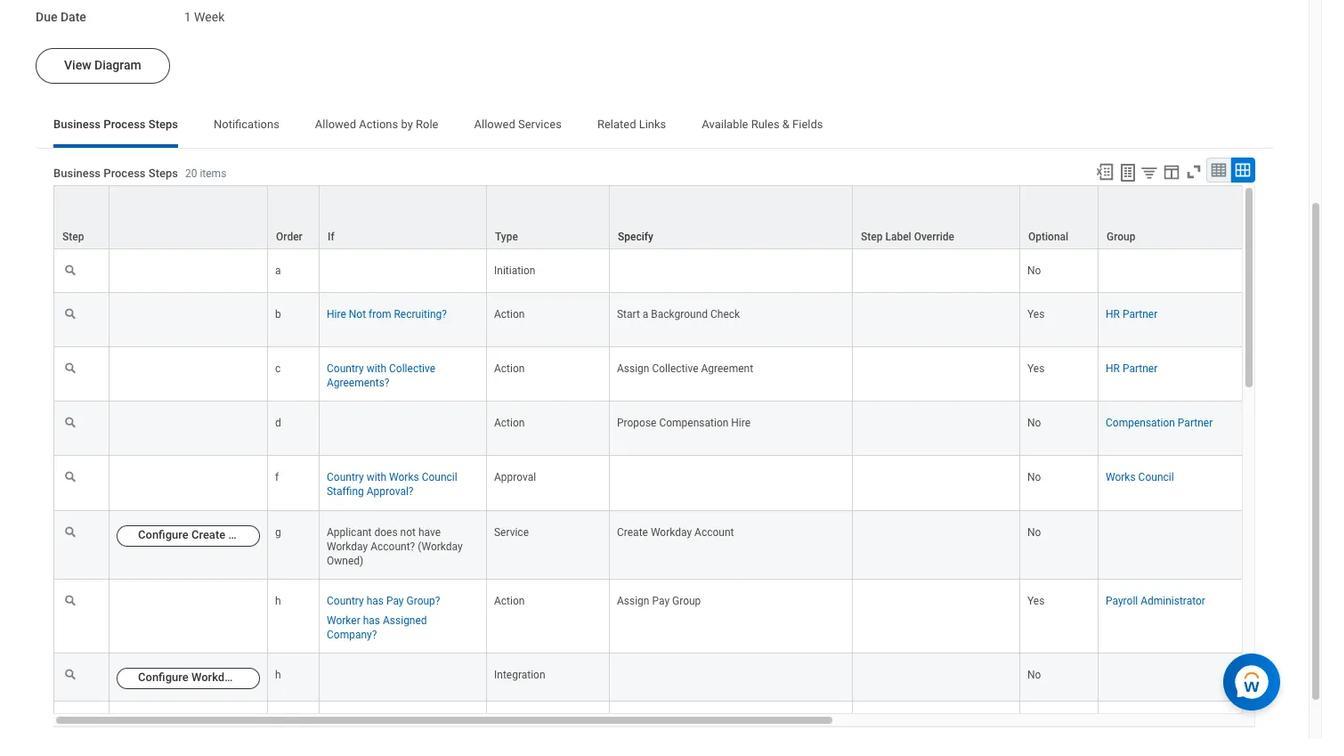 Task type: locate. For each thing, give the bounding box(es) containing it.
1 horizontal spatial step
[[861, 230, 883, 243]]

5 row from the top
[[53, 402, 1322, 456]]

with up agreements?
[[366, 362, 387, 375]]

steps inside tab list
[[149, 117, 178, 131]]

assign pay group element
[[617, 591, 701, 607]]

1 vertical spatial process
[[104, 167, 146, 180]]

1 assign from the top
[[617, 362, 649, 375]]

export to worksheets image
[[1117, 162, 1139, 183]]

1 horizontal spatial group
[[1107, 230, 1136, 243]]

create
[[617, 526, 648, 538], [191, 528, 225, 541]]

integration element
[[494, 665, 545, 681]]

action for h
[[494, 595, 525, 607]]

process down 'business process steps'
[[104, 167, 146, 180]]

1 horizontal spatial pay
[[652, 595, 670, 607]]

create right configure
[[191, 528, 225, 541]]

a
[[275, 264, 281, 277], [643, 308, 648, 320]]

account left applicant
[[276, 528, 319, 541]]

1 collective from the left
[[389, 362, 435, 375]]

yes
[[1027, 308, 1045, 320], [1027, 362, 1045, 375], [1027, 595, 1045, 607]]

0 vertical spatial hr partner link
[[1106, 304, 1158, 320]]

collective left agreement
[[652, 362, 698, 375]]

has for worker
[[363, 614, 380, 627]]

1 vertical spatial business
[[53, 167, 101, 180]]

1 horizontal spatial workday
[[327, 540, 368, 553]]

2 business from the top
[[53, 167, 101, 180]]

council up have
[[422, 471, 457, 484]]

available rules & fields
[[702, 117, 823, 131]]

group right optional column header
[[1107, 230, 1136, 243]]

4 row from the top
[[53, 347, 1322, 402]]

2 collective from the left
[[652, 362, 698, 375]]

applicant
[[327, 526, 372, 538]]

steps up business process steps 20 items
[[149, 117, 178, 131]]

8 row from the top
[[53, 654, 1322, 702]]

collective down recruiting? on the top of the page
[[389, 362, 435, 375]]

country up the worker
[[327, 595, 364, 607]]

0 horizontal spatial council
[[422, 471, 457, 484]]

0 vertical spatial process
[[104, 117, 146, 131]]

start a background check element
[[617, 304, 740, 320]]

has down country has pay group?
[[363, 614, 380, 627]]

hr partner for country with collective agreements?
[[1106, 362, 1158, 375]]

1 pay from the left
[[386, 595, 404, 607]]

1 row from the top
[[53, 185, 1322, 250]]

action element
[[494, 304, 525, 320], [494, 359, 525, 375], [494, 413, 525, 429], [494, 591, 525, 607]]

1 vertical spatial hr partner
[[1106, 362, 1158, 375]]

no
[[1027, 264, 1041, 277], [1027, 417, 1041, 429], [1027, 471, 1041, 484], [1027, 526, 1041, 538], [1027, 669, 1041, 681]]

0 horizontal spatial hire
[[327, 308, 346, 320]]

4 action element from the top
[[494, 591, 525, 607]]

fullscreen image
[[1184, 162, 1204, 181]]

compensation down assign collective agreement
[[659, 417, 729, 429]]

2 with from the top
[[366, 471, 387, 484]]

row containing f
[[53, 456, 1322, 511]]

0 vertical spatial steps
[[149, 117, 178, 131]]

payroll
[[1106, 595, 1138, 607]]

pay
[[386, 595, 404, 607], [652, 595, 670, 607]]

0 horizontal spatial allowed
[[315, 117, 356, 131]]

row containing d
[[53, 402, 1322, 456]]

1 business from the top
[[53, 117, 101, 131]]

2 compensation from the left
[[1106, 417, 1175, 429]]

works down compensation partner
[[1106, 471, 1136, 484]]

workday left g
[[228, 528, 273, 541]]

country inside country with works council staffing approval?
[[327, 471, 364, 484]]

hr partner for hire not from recruiting?
[[1106, 308, 1158, 320]]

1 vertical spatial partner
[[1123, 362, 1158, 375]]

workday
[[651, 526, 692, 538], [228, 528, 273, 541], [327, 540, 368, 553]]

0 vertical spatial partner
[[1123, 308, 1158, 320]]

2 steps from the top
[[149, 167, 178, 180]]

service
[[494, 526, 529, 538]]

workday down applicant
[[327, 540, 368, 553]]

1 vertical spatial yes
[[1027, 362, 1045, 375]]

process up business process steps 20 items
[[104, 117, 146, 131]]

row containing c
[[53, 347, 1322, 402]]

items
[[200, 167, 226, 180]]

2 step from the left
[[861, 230, 883, 243]]

1 horizontal spatial account
[[695, 526, 734, 538]]

1 hr partner from the top
[[1106, 308, 1158, 320]]

with up the approval? at bottom
[[366, 471, 387, 484]]

if button
[[320, 186, 486, 248]]

propose
[[617, 417, 657, 429]]

steps for business process steps 20 items
[[149, 167, 178, 180]]

2 assign from the top
[[617, 595, 649, 607]]

2 vertical spatial country
[[327, 595, 364, 607]]

optional column header
[[1020, 185, 1099, 250]]

create inside button
[[191, 528, 225, 541]]

select to filter grid data image
[[1140, 163, 1159, 181]]

country for country with works council staffing approval?
[[327, 471, 364, 484]]

yes for agreement
[[1027, 362, 1045, 375]]

0 vertical spatial hr
[[1106, 308, 1120, 320]]

compensation
[[659, 417, 729, 429], [1106, 417, 1175, 429]]

1 horizontal spatial works
[[1106, 471, 1136, 484]]

0 vertical spatial group
[[1107, 230, 1136, 243]]

c
[[275, 362, 281, 375]]

assign
[[617, 362, 649, 375], [617, 595, 649, 607]]

2 pay from the left
[[652, 595, 670, 607]]

no for integration
[[1027, 669, 1041, 681]]

1 horizontal spatial allowed
[[474, 117, 515, 131]]

2 process from the top
[[104, 167, 146, 180]]

1 vertical spatial has
[[363, 614, 380, 627]]

1 hr from the top
[[1106, 308, 1120, 320]]

5 no from the top
[[1027, 669, 1041, 681]]

works up the approval? at bottom
[[389, 471, 419, 484]]

0 vertical spatial assign
[[617, 362, 649, 375]]

type column header
[[487, 185, 610, 250]]

approval?
[[367, 486, 414, 498]]

service element
[[494, 522, 529, 538]]

4 action from the top
[[494, 595, 525, 607]]

related links
[[597, 117, 666, 131]]

process inside tab list
[[104, 117, 146, 131]]

a right start
[[643, 308, 648, 320]]

business inside tab list
[[53, 117, 101, 131]]

3 action from the top
[[494, 417, 525, 429]]

0 horizontal spatial create
[[191, 528, 225, 541]]

specify button
[[610, 186, 852, 248]]

configure create workday account
[[138, 528, 319, 541]]

0 horizontal spatial compensation
[[659, 417, 729, 429]]

1 vertical spatial country
[[327, 471, 364, 484]]

2 h from the top
[[275, 669, 281, 681]]

with inside country with collective agreements?
[[366, 362, 387, 375]]

optional
[[1028, 230, 1069, 243]]

3 row from the top
[[53, 293, 1322, 347]]

1 vertical spatial h
[[275, 669, 281, 681]]

compensation partner link
[[1106, 413, 1213, 429]]

2 hr partner from the top
[[1106, 362, 1158, 375]]

pay inside items selected list
[[386, 595, 404, 607]]

configure
[[138, 528, 189, 541]]

hire left the not
[[327, 308, 346, 320]]

rules
[[751, 117, 780, 131]]

tab list
[[36, 105, 1273, 148]]

1 horizontal spatial compensation
[[1106, 417, 1175, 429]]

owned)
[[327, 554, 363, 567]]

steps left 20
[[149, 167, 178, 180]]

step for step
[[62, 230, 84, 243]]

2 action element from the top
[[494, 359, 525, 375]]

1 hr partner link from the top
[[1106, 304, 1158, 320]]

1 with from the top
[[366, 362, 387, 375]]

hr for hire not from recruiting?
[[1106, 308, 1120, 320]]

1 vertical spatial with
[[366, 471, 387, 484]]

1 no from the top
[[1027, 264, 1041, 277]]

0 horizontal spatial a
[[275, 264, 281, 277]]

country with works council staffing approval? link
[[327, 468, 457, 498]]

account inside create workday account element
[[695, 526, 734, 538]]

links
[[639, 117, 666, 131]]

group button
[[1099, 186, 1265, 248]]

0 vertical spatial with
[[366, 362, 387, 375]]

group inside popup button
[[1107, 230, 1136, 243]]

country inside country with collective agreements?
[[327, 362, 364, 375]]

has
[[366, 595, 384, 607], [363, 614, 380, 627]]

collective inside country with collective agreements?
[[389, 362, 435, 375]]

0 horizontal spatial group
[[672, 595, 701, 607]]

payroll administrator
[[1106, 595, 1206, 607]]

pay up assigned
[[386, 595, 404, 607]]

click to view/edit grid preferences image
[[1162, 162, 1182, 181]]

partner
[[1123, 308, 1158, 320], [1123, 362, 1158, 375], [1178, 417, 1213, 429]]

2 action from the top
[[494, 362, 525, 375]]

account up assign pay group element
[[695, 526, 734, 538]]

hr partner link for hire not from recruiting?
[[1106, 304, 1158, 320]]

has inside worker has assigned company?
[[363, 614, 380, 627]]

business
[[53, 117, 101, 131], [53, 167, 101, 180]]

h
[[275, 595, 281, 607], [275, 669, 281, 681]]

6 row from the top
[[53, 456, 1322, 511]]

staffing
[[327, 486, 364, 498]]

country up agreements?
[[327, 362, 364, 375]]

hire down agreement
[[731, 417, 751, 429]]

1 week element
[[184, 6, 225, 24]]

1 horizontal spatial hire
[[731, 417, 751, 429]]

0 horizontal spatial works
[[389, 471, 419, 484]]

collective
[[389, 362, 435, 375], [652, 362, 698, 375]]

related
[[597, 117, 636, 131]]

table image
[[1210, 161, 1228, 179]]

business for business process steps 20 items
[[53, 167, 101, 180]]

f
[[275, 471, 279, 484]]

agreements?
[[327, 377, 390, 389]]

business up step popup button
[[53, 167, 101, 180]]

1 vertical spatial steps
[[149, 167, 178, 180]]

country for country with collective agreements?
[[327, 362, 364, 375]]

1 council from the left
[[422, 471, 457, 484]]

create up assign pay group element
[[617, 526, 648, 538]]

1 h from the top
[[275, 595, 281, 607]]

step inside popup button
[[62, 230, 84, 243]]

0 horizontal spatial workday
[[228, 528, 273, 541]]

3 yes from the top
[[1027, 595, 1045, 607]]

step inside 'popup button'
[[861, 230, 883, 243]]

3 country from the top
[[327, 595, 364, 607]]

1 process from the top
[[104, 117, 146, 131]]

1 country from the top
[[327, 362, 364, 375]]

compensation up works council link
[[1106, 417, 1175, 429]]

recruiting?
[[394, 308, 447, 320]]

assign up propose
[[617, 362, 649, 375]]

2 vertical spatial yes
[[1027, 595, 1045, 607]]

1 vertical spatial hr partner link
[[1106, 359, 1158, 375]]

1 action element from the top
[[494, 304, 525, 320]]

country has pay group? link
[[327, 591, 440, 607]]

step label override button
[[853, 186, 1019, 248]]

company?
[[327, 629, 377, 641]]

specify
[[618, 230, 653, 243]]

business for business process steps
[[53, 117, 101, 131]]

a down the order
[[275, 264, 281, 277]]

2 country from the top
[[327, 471, 364, 484]]

2 hr partner link from the top
[[1106, 359, 1158, 375]]

actions
[[359, 117, 398, 131]]

1 steps from the top
[[149, 117, 178, 131]]

hr partner
[[1106, 308, 1158, 320], [1106, 362, 1158, 375]]

4 no from the top
[[1027, 526, 1041, 538]]

configure create workday account button
[[117, 525, 319, 546]]

partner for start a background check
[[1123, 308, 1158, 320]]

1 action from the top
[[494, 308, 525, 320]]

tab list containing business process steps
[[36, 105, 1273, 148]]

create workday account
[[617, 526, 734, 538]]

pay down configure create workday account row
[[652, 595, 670, 607]]

2 allowed from the left
[[474, 117, 515, 131]]

business process steps
[[53, 117, 178, 131]]

d
[[275, 417, 281, 429]]

group down configure create workday account row
[[672, 595, 701, 607]]

2 no from the top
[[1027, 417, 1041, 429]]

1 vertical spatial hr
[[1106, 362, 1120, 375]]

1 vertical spatial a
[[643, 308, 648, 320]]

0 horizontal spatial collective
[[389, 362, 435, 375]]

country for country has pay group?
[[327, 595, 364, 607]]

2 vertical spatial partner
[[1178, 417, 1213, 429]]

1 works from the left
[[389, 471, 419, 484]]

background
[[651, 308, 708, 320]]

2 horizontal spatial workday
[[651, 526, 692, 538]]

0 vertical spatial has
[[366, 595, 384, 607]]

0 vertical spatial yes
[[1027, 308, 1045, 320]]

allowed
[[315, 117, 356, 131], [474, 117, 515, 131]]

allowed for allowed services
[[474, 117, 515, 131]]

row
[[53, 185, 1322, 250], [53, 249, 1322, 293], [53, 293, 1322, 347], [53, 347, 1322, 402], [53, 402, 1322, 456], [53, 456, 1322, 511], [53, 579, 1322, 654], [53, 654, 1322, 702], [53, 702, 1322, 739]]

with inside country with works council staffing approval?
[[366, 471, 387, 484]]

hire
[[327, 308, 346, 320], [731, 417, 751, 429]]

2 yes from the top
[[1027, 362, 1045, 375]]

no for action
[[1027, 417, 1041, 429]]

allowed left services
[[474, 117, 515, 131]]

3 no from the top
[[1027, 471, 1041, 484]]

council down compensation partner
[[1138, 471, 1174, 484]]

toolbar
[[1087, 157, 1255, 185]]

1 horizontal spatial council
[[1138, 471, 1174, 484]]

0 vertical spatial hr partner
[[1106, 308, 1158, 320]]

not
[[349, 308, 366, 320]]

export to excel image
[[1095, 162, 1115, 181]]

1 horizontal spatial collective
[[652, 362, 698, 375]]

0 horizontal spatial pay
[[386, 595, 404, 607]]

3 action element from the top
[[494, 413, 525, 429]]

2 hr from the top
[[1106, 362, 1120, 375]]

1 vertical spatial assign
[[617, 595, 649, 607]]

assign pay group
[[617, 595, 701, 607]]

allowed left actions
[[315, 117, 356, 131]]

action
[[494, 308, 525, 320], [494, 362, 525, 375], [494, 417, 525, 429], [494, 595, 525, 607]]

1 allowed from the left
[[315, 117, 356, 131]]

workday inside button
[[228, 528, 273, 541]]

0 vertical spatial hire
[[327, 308, 346, 320]]

country up staffing
[[327, 471, 364, 484]]

worker has assigned company?
[[327, 614, 427, 641]]

allowed for allowed actions by role
[[315, 117, 356, 131]]

propose compensation hire element
[[617, 413, 751, 429]]

20
[[185, 167, 197, 180]]

0 horizontal spatial account
[[276, 528, 319, 541]]

country with works council staffing approval?
[[327, 471, 457, 498]]

workday up assign pay group element
[[651, 526, 692, 538]]

0 vertical spatial h
[[275, 595, 281, 607]]

2 row from the top
[[53, 249, 1322, 293]]

country
[[327, 362, 364, 375], [327, 471, 364, 484], [327, 595, 364, 607]]

1 vertical spatial group
[[672, 595, 701, 607]]

0 vertical spatial business
[[53, 117, 101, 131]]

action for b
[[494, 308, 525, 320]]

assign down configure create workday account row
[[617, 595, 649, 607]]

has up worker has assigned company? link at the left of page
[[366, 595, 384, 607]]

group?
[[406, 595, 440, 607]]

0 vertical spatial country
[[327, 362, 364, 375]]

1 horizontal spatial a
[[643, 308, 648, 320]]

country inside items selected list
[[327, 595, 364, 607]]

cell
[[110, 249, 268, 293], [320, 249, 487, 293], [610, 249, 853, 293], [853, 249, 1020, 293], [110, 293, 268, 347], [853, 293, 1020, 347], [110, 347, 268, 402], [853, 347, 1020, 402], [110, 402, 268, 456], [320, 402, 487, 456], [853, 402, 1020, 456], [110, 456, 268, 511], [610, 456, 853, 511], [853, 456, 1020, 511], [853, 511, 1020, 579], [110, 579, 268, 654], [853, 579, 1020, 654], [320, 654, 487, 702], [610, 654, 853, 702], [853, 654, 1020, 702], [53, 702, 110, 739], [110, 702, 268, 739], [268, 702, 320, 739], [320, 702, 487, 739], [487, 702, 610, 739], [610, 702, 853, 739], [853, 702, 1020, 739], [1020, 702, 1099, 739], [1099, 702, 1266, 739]]

h for integration
[[275, 669, 281, 681]]

0 vertical spatial a
[[275, 264, 281, 277]]

g
[[275, 526, 281, 538]]

0 horizontal spatial step
[[62, 230, 84, 243]]

1 step from the left
[[62, 230, 84, 243]]

business down "view"
[[53, 117, 101, 131]]

from
[[369, 308, 391, 320]]

no inside configure create workday account row
[[1027, 526, 1041, 538]]



Task type: describe. For each thing, give the bounding box(es) containing it.
propose compensation hire
[[617, 417, 751, 429]]

works council
[[1106, 471, 1174, 484]]

notifications
[[214, 117, 279, 131]]

9 row from the top
[[53, 702, 1322, 739]]

agreement
[[701, 362, 753, 375]]

7 row from the top
[[53, 579, 1322, 654]]

council inside country with works council staffing approval?
[[422, 471, 457, 484]]

action element for d
[[494, 413, 525, 429]]

fields
[[793, 117, 823, 131]]

1 vertical spatial hire
[[731, 417, 751, 429]]

process for business process steps 20 items
[[104, 167, 146, 180]]

row containing a
[[53, 249, 1322, 293]]

country with collective agreements?
[[327, 362, 435, 389]]

assign for assign pay group
[[617, 595, 649, 607]]

hr for country with collective agreements?
[[1106, 362, 1120, 375]]

order
[[276, 230, 303, 243]]

order button
[[268, 186, 319, 248]]

optional button
[[1020, 186, 1098, 248]]

country has pay group?
[[327, 595, 440, 607]]

works inside country with works council staffing approval?
[[389, 471, 419, 484]]

due
[[36, 10, 57, 24]]

hire not from recruiting?
[[327, 308, 447, 320]]

worker has assigned company? link
[[327, 611, 427, 641]]

diagram
[[94, 58, 141, 72]]

account?
[[371, 540, 415, 553]]

view
[[64, 58, 91, 72]]

type
[[495, 230, 518, 243]]

assign for assign collective agreement
[[617, 362, 649, 375]]

administrator
[[1141, 595, 1206, 607]]

start
[[617, 308, 640, 320]]

assign collective agreement element
[[617, 359, 753, 375]]

action element for b
[[494, 304, 525, 320]]

allowed services
[[474, 117, 562, 131]]

view diagram button
[[36, 48, 170, 83]]

h for action
[[275, 595, 281, 607]]

configure create workday account row
[[53, 511, 1322, 579]]

initiation
[[494, 264, 536, 277]]

1 week
[[184, 10, 225, 24]]

worker
[[327, 614, 360, 627]]

2 council from the left
[[1138, 471, 1174, 484]]

works council link
[[1106, 468, 1174, 484]]

available
[[702, 117, 748, 131]]

type button
[[487, 186, 609, 248]]

approval
[[494, 471, 536, 484]]

create workday account element
[[617, 522, 734, 538]]

step column header
[[53, 185, 110, 250]]

steps for business process steps
[[149, 117, 178, 131]]

services
[[518, 117, 562, 131]]

applicant does not have workday account? (workday owned)
[[327, 526, 463, 567]]

account inside configure create workday account button
[[276, 528, 319, 541]]

1 horizontal spatial create
[[617, 526, 648, 538]]

hr partner link for country with collective agreements?
[[1106, 359, 1158, 375]]

action for d
[[494, 417, 525, 429]]

with for works
[[366, 471, 387, 484]]

step label override
[[861, 230, 954, 243]]

country with collective agreements? link
[[327, 359, 435, 389]]

hire not from recruiting? link
[[327, 304, 447, 320]]

with for collective
[[366, 362, 387, 375]]

action element for h
[[494, 591, 525, 607]]

yes for group
[[1027, 595, 1045, 607]]

date
[[60, 10, 86, 24]]

assigned
[[383, 614, 427, 627]]

(workday
[[418, 540, 463, 553]]

view diagram
[[64, 58, 141, 72]]

&
[[782, 117, 790, 131]]

action for c
[[494, 362, 525, 375]]

have
[[418, 526, 441, 538]]

does
[[374, 526, 398, 538]]

week
[[194, 10, 225, 24]]

process for business process steps
[[104, 117, 146, 131]]

by
[[401, 117, 413, 131]]

partner for propose compensation hire
[[1178, 417, 1213, 429]]

workday inside applicant does not have workday account? (workday owned)
[[327, 540, 368, 553]]

no for initiation
[[1027, 264, 1041, 277]]

compensation partner
[[1106, 417, 1213, 429]]

start a background check
[[617, 308, 740, 320]]

1 compensation from the left
[[659, 417, 729, 429]]

order column header
[[268, 185, 320, 250]]

has for country
[[366, 595, 384, 607]]

1 yes from the top
[[1027, 308, 1045, 320]]

approval element
[[494, 468, 536, 484]]

payroll administrator link
[[1106, 591, 1206, 607]]

if column header
[[320, 185, 487, 250]]

override
[[914, 230, 954, 243]]

no for service
[[1027, 526, 1041, 538]]

allowed actions by role
[[315, 117, 439, 131]]

initiation element
[[494, 261, 536, 277]]

applicant does not have workday account? (workday owned) element
[[327, 522, 463, 567]]

check
[[711, 308, 740, 320]]

label
[[885, 230, 911, 243]]

items selected list
[[327, 591, 479, 642]]

assign collective agreement
[[617, 362, 753, 375]]

1
[[184, 10, 191, 24]]

integration
[[494, 669, 545, 681]]

not
[[400, 526, 416, 538]]

business process steps 20 items
[[53, 167, 226, 180]]

row containing b
[[53, 293, 1322, 347]]

expand table image
[[1234, 161, 1252, 179]]

step for step label override
[[861, 230, 883, 243]]

action element for c
[[494, 359, 525, 375]]

role
[[416, 117, 439, 131]]

step button
[[54, 186, 109, 248]]

step label override column header
[[853, 185, 1020, 250]]

2 works from the left
[[1106, 471, 1136, 484]]

b
[[275, 308, 281, 320]]

due date
[[36, 10, 86, 24]]

row containing step
[[53, 185, 1322, 250]]



Task type: vqa. For each thing, say whether or not it's contained in the screenshot.
Employee's Photo (Oliver Reynolds) cell
no



